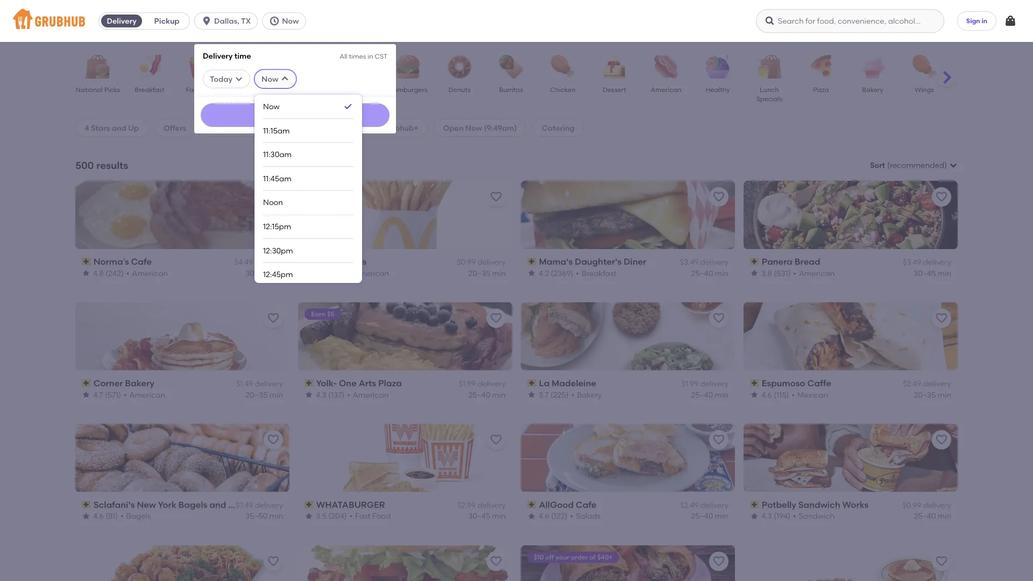 Task type: vqa. For each thing, say whether or not it's contained in the screenshot.


Task type: describe. For each thing, give the bounding box(es) containing it.
4.2 (2369)
[[539, 269, 574, 278]]

update button
[[201, 103, 390, 127]]

12:30pm
[[263, 246, 293, 255]]

cafe for allgood cafe
[[576, 500, 597, 510]]

min for norma's cafe
[[270, 269, 283, 278]]

25–40 min for yolk- one arts plaza
[[469, 390, 506, 399]]

potbelly
[[762, 500, 797, 510]]

2 horizontal spatial bakery
[[863, 86, 884, 93]]

4.8 (242)
[[93, 269, 124, 278]]

all times in cst
[[340, 52, 388, 60]]

min for la madeleine
[[716, 390, 729, 399]]

subscription pass image for la madeleine
[[528, 380, 537, 387]]

star icon image for whataburger
[[305, 512, 313, 521]]

delivery for allgood cafe
[[701, 501, 729, 510]]

national picks image
[[79, 55, 117, 79]]

4.7
[[93, 390, 103, 399]]

allgood
[[539, 500, 574, 510]]

pickup button
[[144, 12, 190, 30]]

svg image inside dallas, tx button
[[201, 16, 212, 26]]

chicken image
[[544, 55, 582, 79]]

delivery for la madeleine
[[701, 379, 729, 389]]

times
[[349, 52, 366, 60]]

12:15pm
[[263, 222, 291, 231]]

min for yolk- one arts plaza
[[493, 390, 506, 399]]

4.6 for espumoso caffe
[[762, 390, 773, 399]]

burritos
[[500, 86, 524, 93]]

results
[[96, 159, 128, 171]]

0 horizontal spatial fast
[[186, 86, 199, 93]]

star icon image for panera bread
[[751, 269, 759, 278]]

cst
[[375, 52, 388, 60]]

save this restaurant image for mama's daughter's diner
[[713, 191, 726, 203]]

plaza
[[379, 378, 402, 389]]

subscription pass image for mama's daughter's diner
[[528, 258, 537, 266]]

min for whataburger
[[493, 512, 506, 521]]

4.3 for potbelly sandwich works
[[762, 512, 773, 521]]

hamburgers image
[[389, 55, 427, 79]]

sign in button
[[958, 11, 997, 31]]

(242)
[[106, 269, 124, 278]]

$0
[[211, 123, 220, 132]]

$1.49
[[236, 379, 253, 389]]

update
[[283, 111, 307, 119]]

coffee and tea
[[236, 86, 271, 103]]

noon
[[263, 198, 283, 207]]

subscription pass image for espumoso caffe
[[751, 380, 760, 387]]

coffee
[[236, 86, 257, 93]]

star icon image for allgood cafe
[[528, 512, 536, 521]]

subscription pass image for potbelly sandwich works
[[751, 501, 760, 509]]

subscription pass image for norma's cafe
[[82, 258, 91, 266]]

svg image up coffee
[[235, 75, 243, 83]]

mcdonald's
[[316, 256, 367, 267]]

now button
[[262, 12, 310, 30]]

(81)
[[106, 512, 118, 521]]

delivery for corner bakery
[[255, 379, 283, 389]]

wings image
[[906, 55, 944, 79]]

pizza image
[[803, 55, 841, 79]]

save this restaurant image for espumoso caffe
[[936, 312, 949, 325]]

$3.49 for panera bread
[[904, 258, 922, 267]]

la
[[539, 378, 550, 389]]

list box inside main navigation "navigation"
[[263, 95, 354, 582]]

500 results
[[75, 159, 128, 171]]

• american for cafe
[[126, 269, 168, 278]]

now inside option
[[263, 102, 280, 111]]

sandwiches
[[228, 500, 280, 510]]

25–40 min for allgood cafe
[[692, 512, 729, 521]]

(571)
[[105, 390, 121, 399]]

healthy image
[[700, 55, 737, 79]]

$0.99 delivery for potbelly sandwich works
[[903, 501, 952, 510]]

american down the american image
[[651, 86, 682, 93]]

caffe
[[808, 378, 832, 389]]

min for mcdonald's
[[493, 269, 506, 278]]

breakfast image
[[131, 55, 169, 79]]

$1.99 delivery for la madeleine
[[682, 379, 729, 389]]

1 vertical spatial bagels
[[126, 512, 151, 521]]

4.8
[[93, 269, 104, 278]]

delivery for mcdonald's
[[478, 258, 506, 267]]

(531)
[[775, 269, 791, 278]]

star icon image for la madeleine
[[528, 391, 536, 399]]

0 vertical spatial bagels
[[179, 500, 208, 510]]

fast food
[[186, 86, 217, 93]]

1 horizontal spatial 30–45 min
[[469, 512, 506, 521]]

american for panera bread
[[800, 269, 836, 278]]

30–45 for bread
[[915, 269, 937, 278]]

la madeleine
[[539, 378, 597, 389]]

tea
[[247, 95, 259, 103]]

american for corner bakery
[[130, 390, 165, 399]]

svg image right sign in button
[[1005, 15, 1018, 27]]

4.6 (122)
[[539, 512, 568, 521]]

$2.49 delivery for allgood cafe
[[681, 501, 729, 510]]

0 vertical spatial food
[[201, 86, 217, 93]]

star icon image for mama's daughter's diner
[[528, 269, 536, 278]]

sign
[[967, 17, 981, 25]]

and inside coffee and tea
[[258, 86, 271, 93]]

• mexican
[[792, 390, 829, 399]]

$2.49 delivery for espumoso caffe
[[904, 379, 952, 389]]

madeleine
[[552, 378, 597, 389]]

• for allgood cafe
[[571, 512, 574, 521]]

delivery for norma's cafe
[[255, 258, 283, 267]]

all
[[340, 52, 348, 60]]

coffee and tea image
[[234, 55, 272, 79]]

donuts image
[[441, 55, 479, 79]]

$2.49 for caffe
[[904, 379, 922, 389]]

$4.49
[[235, 258, 253, 267]]

panera
[[762, 256, 793, 267]]

subscription pass image for yolk- one arts plaza
[[305, 380, 314, 387]]

• for whataburger
[[350, 512, 353, 521]]

tx
[[241, 16, 251, 26]]

0 vertical spatial mexican
[[292, 86, 318, 93]]

today
[[210, 74, 233, 84]]

• for panera bread
[[794, 269, 797, 278]]

0 horizontal spatial breakfast
[[135, 86, 165, 93]]

in inside button
[[983, 17, 988, 25]]

chicken
[[550, 86, 576, 93]]

$10 off your order of $40+
[[534, 554, 613, 562]]

save this restaurant image for mcdonald's
[[490, 191, 503, 203]]

20–35 min for corner bakery
[[246, 390, 283, 399]]

healthy
[[706, 86, 731, 93]]

(225)
[[551, 390, 569, 399]]

1 vertical spatial mexican
[[798, 390, 829, 399]]

25–40 for allgood cafe
[[692, 512, 714, 521]]

corner
[[94, 378, 123, 389]]

25–40 min for potbelly sandwich works
[[915, 512, 952, 521]]

burritos image
[[493, 55, 530, 79]]

30–45 min for cafe
[[246, 269, 283, 278]]

check icon image
[[343, 101, 354, 112]]

3.8 (531)
[[762, 269, 791, 278]]

$1.49 delivery
[[236, 379, 283, 389]]

offers
[[164, 123, 186, 132]]

earn
[[311, 311, 326, 318]]

• salads
[[571, 512, 601, 521]]

• american for one
[[347, 390, 389, 399]]

$3.49 for mama's daughter's diner
[[681, 258, 699, 267]]

sclafani's new york bagels and sandwiches
[[94, 500, 280, 510]]

save this restaurant image for allgood cafe
[[713, 434, 726, 447]]

daughter's
[[575, 256, 622, 267]]

$1.99 for la madeleine
[[682, 379, 699, 389]]

• for mama's daughter's diner
[[577, 269, 579, 278]]

• for yolk- one arts plaza
[[347, 390, 350, 399]]

(137)
[[329, 390, 345, 399]]

4.7 (571)
[[93, 390, 121, 399]]

4.3 (137)
[[316, 390, 345, 399]]

• sandwich
[[794, 512, 835, 521]]

sign in
[[967, 17, 988, 25]]

$3.49 delivery for mama's daughter's diner
[[681, 258, 729, 267]]

now option
[[263, 95, 354, 119]]

delivery for sclafani's new york bagels and sandwiches
[[255, 501, 283, 510]]

american down mcdonald's
[[353, 269, 389, 278]]

3.7 (225)
[[539, 390, 569, 399]]

star icon image for yolk- one arts plaza
[[305, 391, 313, 399]]

pizza
[[814, 86, 830, 93]]

espumoso caffe
[[762, 378, 832, 389]]

yolk- one arts plaza
[[316, 378, 402, 389]]

500
[[75, 159, 94, 171]]

min for allgood cafe
[[716, 512, 729, 521]]

4 stars and up
[[85, 123, 139, 132]]

25–40 for la madeleine
[[692, 390, 714, 399]]

4.6 (115)
[[762, 390, 790, 399]]

star icon image for corner bakery
[[82, 391, 90, 399]]

(204)
[[329, 512, 347, 521]]

cafe for norma's cafe
[[131, 256, 152, 267]]

1 horizontal spatial breakfast
[[582, 269, 617, 278]]

diner
[[624, 256, 647, 267]]

4.3 (194)
[[762, 512, 791, 521]]

25–40 for mama's daughter's diner
[[692, 269, 714, 278]]

delivery time
[[203, 51, 251, 60]]

catering
[[542, 123, 575, 132]]

3.8
[[762, 269, 773, 278]]



Task type: locate. For each thing, give the bounding box(es) containing it.
$2.49 for cafe
[[681, 501, 699, 510]]

sandwich for potbelly
[[799, 500, 841, 510]]

1 horizontal spatial 30–45
[[469, 512, 491, 521]]

subscription pass image left mama's
[[528, 258, 537, 266]]

1 vertical spatial $2.49 delivery
[[681, 501, 729, 510]]

subscription pass image left allgood
[[528, 501, 537, 509]]

0 vertical spatial bakery
[[863, 86, 884, 93]]

delivery
[[107, 16, 137, 26], [203, 51, 233, 60], [222, 123, 251, 132]]

fast
[[186, 86, 199, 93], [355, 512, 371, 521]]

svg image up lunch specials image
[[765, 16, 776, 26]]

1 horizontal spatial $0.99
[[903, 501, 922, 510]]

subscription pass image left the whataburger
[[305, 501, 314, 509]]

4.6 for sclafani's new york bagels and sandwiches
[[93, 512, 104, 521]]

0 horizontal spatial 4.3
[[316, 390, 327, 399]]

save this restaurant image
[[490, 191, 503, 203], [713, 191, 726, 203], [936, 191, 949, 203], [490, 312, 503, 325], [713, 434, 726, 447], [490, 555, 503, 568]]

1 horizontal spatial fast
[[355, 512, 371, 521]]

delivery for mama's daughter's diner
[[701, 258, 729, 267]]

0 horizontal spatial 30–45 min
[[246, 269, 283, 278]]

tacos
[[347, 86, 366, 93]]

2 $3.49 delivery from the left
[[904, 258, 952, 267]]

fast down the whataburger
[[355, 512, 371, 521]]

25–40 min for la madeleine
[[692, 390, 729, 399]]

arts
[[359, 378, 377, 389]]

svg image inside now button
[[269, 16, 280, 26]]

new
[[137, 500, 156, 510]]

11:30am
[[263, 150, 292, 159]]

american
[[651, 86, 682, 93], [132, 269, 168, 278], [353, 269, 389, 278], [800, 269, 836, 278], [130, 390, 165, 399], [353, 390, 389, 399]]

1 $3.49 delivery from the left
[[681, 258, 729, 267]]

sandwich for •
[[799, 512, 835, 521]]

• american for bakery
[[124, 390, 165, 399]]

• for espumoso caffe
[[792, 390, 795, 399]]

0 vertical spatial $0.99
[[457, 258, 476, 267]]

• for potbelly sandwich works
[[794, 512, 797, 521]]

allgood cafe
[[539, 500, 597, 510]]

30 minutes or less
[[276, 123, 344, 132]]

norma's
[[94, 256, 129, 267]]

delivery for delivery time
[[203, 51, 233, 60]]

• right (81)
[[121, 512, 124, 521]]

save this restaurant image for potbelly sandwich works
[[936, 434, 949, 447]]

american for yolk- one arts plaza
[[353, 390, 389, 399]]

1 horizontal spatial $2.49
[[904, 379, 922, 389]]

2 horizontal spatial and
[[258, 86, 271, 93]]

• for norma's cafe
[[126, 269, 129, 278]]

2 horizontal spatial 4.6
[[762, 390, 773, 399]]

subscription pass image left yolk-
[[305, 380, 314, 387]]

star icon image for sclafani's new york bagels and sandwiches
[[82, 512, 90, 521]]

bakery right corner
[[125, 378, 155, 389]]

save this restaurant image for norma's cafe
[[267, 191, 280, 203]]

delivery up today
[[203, 51, 233, 60]]

bagels down new
[[126, 512, 151, 521]]

1 $3.49 from the left
[[681, 258, 699, 267]]

min for sclafani's new york bagels and sandwiches
[[270, 512, 283, 521]]

star icon image left '4.6 (81)'
[[82, 512, 90, 521]]

save this restaurant image for sclafani's new york bagels and sandwiches
[[267, 434, 280, 447]]

mexican
[[292, 86, 318, 93], [798, 390, 829, 399]]

20–35 min
[[469, 269, 506, 278], [246, 390, 283, 399], [915, 390, 952, 399]]

2 $1.99 delivery from the left
[[682, 379, 729, 389]]

$3.49 delivery for panera bread
[[904, 258, 952, 267]]

0 horizontal spatial $0.99 delivery
[[457, 258, 506, 267]]

american down norma's cafe at the top left of the page
[[132, 269, 168, 278]]

0 horizontal spatial and
[[112, 123, 126, 132]]

$0.99 for mcdonald's
[[457, 258, 476, 267]]

0 horizontal spatial 20–35
[[246, 390, 268, 399]]

bakery down madeleine
[[577, 390, 602, 399]]

star icon image left 4.3 (194)
[[751, 512, 759, 521]]

tacos image
[[338, 55, 375, 79]]

order
[[571, 554, 588, 562]]

$0.99
[[457, 258, 476, 267], [903, 501, 922, 510]]

0 horizontal spatial cafe
[[131, 256, 152, 267]]

min for corner bakery
[[270, 390, 283, 399]]

subscription pass image for mcdonald's
[[305, 258, 314, 266]]

breakfast down breakfast image
[[135, 86, 165, 93]]

0 horizontal spatial 4.6
[[93, 512, 104, 521]]

and
[[258, 86, 271, 93], [112, 123, 126, 132], [210, 500, 226, 510]]

star icon image for espumoso caffe
[[751, 391, 759, 399]]

delivery for delivery
[[107, 16, 137, 26]]

save this restaurant image for whataburger
[[490, 434, 503, 447]]

• down 'allgood cafe'
[[571, 512, 574, 521]]

2 vertical spatial delivery
[[222, 123, 251, 132]]

• down the whataburger
[[350, 512, 353, 521]]

• american down "bread"
[[794, 269, 836, 278]]

mexican image
[[286, 55, 324, 79]]

1 horizontal spatial $1.99
[[682, 379, 699, 389]]

subscription pass image left potbelly at the bottom
[[751, 501, 760, 509]]

subscription pass image for allgood cafe
[[528, 501, 537, 509]]

4.3 left (194)
[[762, 512, 773, 521]]

cafe right norma's
[[131, 256, 152, 267]]

20–35 for corner bakery
[[246, 390, 268, 399]]

1 vertical spatial breakfast
[[582, 269, 617, 278]]

4.6 left (115)
[[762, 390, 773, 399]]

potbelly sandwich works
[[762, 500, 869, 510]]

bakery
[[863, 86, 884, 93], [125, 378, 155, 389], [577, 390, 602, 399]]

1 vertical spatial in
[[368, 52, 373, 60]]

• bagels
[[121, 512, 151, 521]]

$2.99
[[458, 501, 476, 510]]

and up tea
[[258, 86, 271, 93]]

1 $1.99 from the left
[[459, 379, 476, 389]]

1 horizontal spatial $2.49 delivery
[[904, 379, 952, 389]]

1 horizontal spatial mexican
[[798, 390, 829, 399]]

min for espumoso caffe
[[938, 390, 952, 399]]

1 horizontal spatial $3.49
[[904, 258, 922, 267]]

0 horizontal spatial 30–45
[[246, 269, 268, 278]]

4.6 for allgood cafe
[[539, 512, 550, 521]]

2 horizontal spatial 20–35
[[915, 390, 937, 399]]

12:45pm
[[263, 270, 293, 279]]

$0.99 for potbelly sandwich works
[[903, 501, 922, 510]]

$2.99 delivery
[[458, 501, 506, 510]]

food
[[201, 86, 217, 93], [373, 512, 391, 521]]

sandwich down potbelly sandwich works
[[799, 512, 835, 521]]

american down arts
[[353, 390, 389, 399]]

your
[[556, 554, 570, 562]]

now right 'tx'
[[282, 16, 299, 26]]

(9:49am)
[[484, 123, 517, 132]]

• american for bread
[[794, 269, 836, 278]]

now inside button
[[282, 16, 299, 26]]

• down madeleine
[[572, 390, 575, 399]]

star icon image
[[82, 269, 90, 278], [528, 269, 536, 278], [751, 269, 759, 278], [82, 391, 90, 399], [305, 391, 313, 399], [528, 391, 536, 399], [751, 391, 759, 399], [82, 512, 90, 521], [305, 512, 313, 521], [528, 512, 536, 521], [751, 512, 759, 521]]

2 horizontal spatial 20–35 min
[[915, 390, 952, 399]]

• right (2369)
[[577, 269, 579, 278]]

1 vertical spatial bakery
[[125, 378, 155, 389]]

now
[[282, 16, 299, 26], [262, 74, 279, 84], [263, 102, 280, 111], [466, 123, 483, 132]]

0 vertical spatial $2.49 delivery
[[904, 379, 952, 389]]

1 vertical spatial sandwich
[[799, 512, 835, 521]]

grubhub plus flag logo image
[[368, 124, 379, 132]]

1 vertical spatial $0.99
[[903, 501, 922, 510]]

sandwich
[[799, 500, 841, 510], [799, 512, 835, 521]]

• american down arts
[[347, 390, 389, 399]]

25–40 for yolk- one arts plaza
[[469, 390, 491, 399]]

0 horizontal spatial bagels
[[126, 512, 151, 521]]

dessert
[[603, 86, 627, 93]]

1 horizontal spatial food
[[373, 512, 391, 521]]

1 vertical spatial delivery
[[203, 51, 233, 60]]

subscription pass image left panera
[[751, 258, 760, 266]]

• right (115)
[[792, 390, 795, 399]]

1 vertical spatial $0.99 delivery
[[903, 501, 952, 510]]

1 horizontal spatial 20–35 min
[[469, 269, 506, 278]]

min for mama's daughter's diner
[[716, 269, 729, 278]]

1 vertical spatial and
[[112, 123, 126, 132]]

0 vertical spatial delivery
[[107, 16, 137, 26]]

star icon image for potbelly sandwich works
[[751, 512, 759, 521]]

4.6 left (122)
[[539, 512, 550, 521]]

4.3 down yolk-
[[316, 390, 327, 399]]

american image
[[648, 55, 686, 79]]

breakfast
[[135, 86, 165, 93], [582, 269, 617, 278]]

0 horizontal spatial $2.49
[[681, 501, 699, 510]]

subscription pass image left mcdonald's
[[305, 258, 314, 266]]

star icon image left 4.2
[[528, 269, 536, 278]]

subscription pass image left norma's
[[82, 258, 91, 266]]

food down today
[[201, 86, 217, 93]]

11:45am
[[263, 174, 292, 183]]

bakery down the bakery image
[[863, 86, 884, 93]]

list box containing now
[[263, 95, 354, 582]]

star icon image left 3.7
[[528, 391, 536, 399]]

• american down "corner bakery"
[[124, 390, 165, 399]]

fast down fast food "image"
[[186, 86, 199, 93]]

0 vertical spatial svg image
[[765, 16, 776, 26]]

1 horizontal spatial 4.3
[[762, 512, 773, 521]]

0 horizontal spatial $3.49 delivery
[[681, 258, 729, 267]]

0 horizontal spatial $2.49 delivery
[[681, 501, 729, 510]]

delivery for espumoso caffe
[[924, 379, 952, 389]]

• for corner bakery
[[124, 390, 127, 399]]

25–40 for potbelly sandwich works
[[915, 512, 937, 521]]

subscription pass image left espumoso
[[751, 380, 760, 387]]

30–45 min for bread
[[915, 269, 952, 278]]

0 vertical spatial cafe
[[131, 256, 152, 267]]

min for panera bread
[[938, 269, 952, 278]]

2 horizontal spatial 30–45 min
[[915, 269, 952, 278]]

• for la madeleine
[[572, 390, 575, 399]]

bakery for corner bakery
[[125, 378, 155, 389]]

• american down norma's cafe at the top left of the page
[[126, 269, 168, 278]]

delivery for yolk- one arts plaza
[[478, 379, 506, 389]]

dallas, tx
[[214, 16, 251, 26]]

stars
[[91, 123, 110, 132]]

2 horizontal spatial 30–45
[[915, 269, 937, 278]]

now right tea
[[263, 102, 280, 111]]

1 horizontal spatial 4.6
[[539, 512, 550, 521]]

1 vertical spatial cafe
[[576, 500, 597, 510]]

0 vertical spatial $2.49
[[904, 379, 922, 389]]

subscription pass image
[[305, 380, 314, 387], [528, 380, 537, 387], [751, 380, 760, 387], [82, 501, 91, 509]]

$1.99
[[459, 379, 476, 389], [682, 379, 699, 389]]

svg image
[[765, 16, 776, 26], [281, 75, 289, 83]]

star icon image for norma's cafe
[[82, 269, 90, 278]]

star icon image left 4.6 (122)
[[528, 512, 536, 521]]

subscription pass image left la
[[528, 380, 537, 387]]

bakery for • bakery
[[577, 390, 602, 399]]

one
[[339, 378, 357, 389]]

0 horizontal spatial bakery
[[125, 378, 155, 389]]

in left cst
[[368, 52, 373, 60]]

1 vertical spatial $2.49
[[681, 501, 699, 510]]

now up coffee and tea
[[262, 74, 279, 84]]

bakery image
[[855, 55, 892, 79]]

1 horizontal spatial 20–35
[[469, 269, 491, 278]]

main navigation navigation
[[0, 0, 1034, 582]]

svg image
[[1005, 15, 1018, 27], [201, 16, 212, 26], [269, 16, 280, 26], [235, 75, 243, 83]]

donuts
[[449, 86, 471, 93]]

35–50
[[246, 512, 268, 521]]

wings
[[916, 86, 935, 93]]

delivery inside button
[[107, 16, 137, 26]]

food down the whataburger
[[373, 512, 391, 521]]

0 vertical spatial breakfast
[[135, 86, 165, 93]]

(122)
[[552, 512, 568, 521]]

1 horizontal spatial in
[[983, 17, 988, 25]]

30–45 for cafe
[[246, 269, 268, 278]]

american for norma's cafe
[[132, 269, 168, 278]]

subscription pass image
[[82, 258, 91, 266], [305, 258, 314, 266], [528, 258, 537, 266], [751, 258, 760, 266], [82, 380, 91, 387], [305, 501, 314, 509], [528, 501, 537, 509], [751, 501, 760, 509]]

star icon image left 3.8
[[751, 269, 759, 278]]

up
[[128, 123, 139, 132]]

1 horizontal spatial cafe
[[576, 500, 597, 510]]

• down panera bread at the right top of page
[[794, 269, 797, 278]]

0 horizontal spatial $3.49
[[681, 258, 699, 267]]

star icon image left 3.5
[[305, 512, 313, 521]]

• right (194)
[[794, 512, 797, 521]]

4.6 (81)
[[93, 512, 118, 521]]

$10
[[534, 554, 544, 562]]

• for sclafani's new york bagels and sandwiches
[[121, 512, 124, 521]]

• down the one at the bottom left of the page
[[347, 390, 350, 399]]

works
[[843, 500, 869, 510]]

bagels right "york"
[[179, 500, 208, 510]]

0 horizontal spatial $0.99
[[457, 258, 476, 267]]

svg image right 'tx'
[[269, 16, 280, 26]]

• fast food
[[350, 512, 391, 521]]

$1.99 delivery for yolk- one arts plaza
[[459, 379, 506, 389]]

0 vertical spatial 4.3
[[316, 390, 327, 399]]

and left up on the left top of the page
[[112, 123, 126, 132]]

$40+
[[598, 554, 613, 562]]

mexican down caffe
[[798, 390, 829, 399]]

0 horizontal spatial svg image
[[281, 75, 289, 83]]

delivery for potbelly sandwich works
[[924, 501, 952, 510]]

yolk-
[[316, 378, 337, 389]]

delivery left pickup button
[[107, 16, 137, 26]]

0 vertical spatial fast
[[186, 86, 199, 93]]

0 horizontal spatial 20–35 min
[[246, 390, 283, 399]]

• down "corner bakery"
[[124, 390, 127, 399]]

4.3 for yolk- one arts plaza
[[316, 390, 327, 399]]

earn $5
[[311, 311, 335, 318]]

$4.49 delivery
[[235, 258, 283, 267]]

0 vertical spatial sandwich
[[799, 500, 841, 510]]

subscription pass image left sclafani's at the bottom
[[82, 501, 91, 509]]

$5
[[327, 311, 335, 318]]

1 horizontal spatial svg image
[[765, 16, 776, 26]]

in right sign
[[983, 17, 988, 25]]

american down "bread"
[[800, 269, 836, 278]]

american down "corner bakery"
[[130, 390, 165, 399]]

25–40
[[692, 269, 714, 278], [469, 390, 491, 399], [692, 390, 714, 399], [692, 512, 714, 521], [915, 512, 937, 521]]

1 vertical spatial svg image
[[281, 75, 289, 83]]

min
[[270, 269, 283, 278], [493, 269, 506, 278], [716, 269, 729, 278], [938, 269, 952, 278], [270, 390, 283, 399], [493, 390, 506, 399], [716, 390, 729, 399], [938, 390, 952, 399], [270, 512, 283, 521], [493, 512, 506, 521], [716, 512, 729, 521], [938, 512, 952, 521]]

delivery for panera bread
[[924, 258, 952, 267]]

espumoso
[[762, 378, 806, 389]]

1 horizontal spatial $1.99 delivery
[[682, 379, 729, 389]]

20–35 min for mcdonald's
[[469, 269, 506, 278]]

20–35 min for espumoso caffe
[[915, 390, 952, 399]]

lunch specials image
[[751, 55, 789, 79]]

subscription pass image for panera bread
[[751, 258, 760, 266]]

1 vertical spatial food
[[373, 512, 391, 521]]

4.6 left (81)
[[93, 512, 104, 521]]

and left $7.49
[[210, 500, 226, 510]]

dessert image
[[596, 55, 634, 79]]

0 vertical spatial $0.99 delivery
[[457, 258, 506, 267]]

time
[[235, 51, 251, 60]]

1 horizontal spatial bakery
[[577, 390, 602, 399]]

$1.99 for yolk- one arts plaza
[[459, 379, 476, 389]]

2 $1.99 from the left
[[682, 379, 699, 389]]

now right open at the top
[[466, 123, 483, 132]]

subscription pass image left corner
[[82, 380, 91, 387]]

star icon image left 4.8
[[82, 269, 90, 278]]

mama's daughter's diner
[[539, 256, 647, 267]]

1 horizontal spatial $0.99 delivery
[[903, 501, 952, 510]]

1 horizontal spatial and
[[210, 500, 226, 510]]

delivery button
[[99, 12, 144, 30]]

save this restaurant button
[[264, 187, 283, 207], [487, 187, 506, 207], [710, 187, 729, 207], [933, 187, 952, 207], [264, 309, 283, 328], [487, 309, 506, 328], [710, 309, 729, 328], [933, 309, 952, 328], [264, 431, 283, 450], [487, 431, 506, 450], [710, 431, 729, 450], [933, 431, 952, 450], [264, 552, 283, 572], [487, 552, 506, 572], [710, 552, 729, 572], [933, 552, 952, 572]]

picks
[[104, 86, 120, 93]]

0 horizontal spatial in
[[368, 52, 373, 60]]

national
[[76, 86, 103, 93]]

2 $3.49 from the left
[[904, 258, 922, 267]]

20–35 for espumoso caffe
[[915, 390, 937, 399]]

panera bread
[[762, 256, 821, 267]]

1 vertical spatial 4.3
[[762, 512, 773, 521]]

delivery right $0
[[222, 123, 251, 132]]

mexican up now option
[[292, 86, 318, 93]]

2 vertical spatial and
[[210, 500, 226, 510]]

30
[[276, 123, 286, 132]]

25–40 min
[[692, 269, 729, 278], [469, 390, 506, 399], [692, 390, 729, 399], [692, 512, 729, 521], [915, 512, 952, 521]]

york
[[158, 500, 177, 510]]

star icon image left 4.7
[[82, 391, 90, 399]]

or
[[318, 123, 326, 132]]

2 vertical spatial bakery
[[577, 390, 602, 399]]

save this restaurant image
[[267, 191, 280, 203], [267, 312, 280, 325], [713, 312, 726, 325], [936, 312, 949, 325], [267, 434, 280, 447], [490, 434, 503, 447], [936, 434, 949, 447], [267, 555, 280, 568], [713, 555, 726, 568], [936, 555, 949, 568]]

sandwich up • sandwich
[[799, 500, 841, 510]]

national picks
[[76, 86, 120, 93]]

sclafani's
[[94, 500, 135, 510]]

0 vertical spatial in
[[983, 17, 988, 25]]

list box
[[263, 95, 354, 582]]

4
[[85, 123, 89, 132]]

0 horizontal spatial food
[[201, 86, 217, 93]]

star icon image left 4.3 (137)
[[305, 391, 313, 399]]

1 $1.99 delivery from the left
[[459, 379, 506, 389]]

breakfast down daughter's
[[582, 269, 617, 278]]

fast food image
[[183, 55, 220, 79]]

cafe up • salads
[[576, 500, 597, 510]]

20–35 for mcdonald's
[[469, 269, 491, 278]]

• down norma's cafe at the top left of the page
[[126, 269, 129, 278]]

1 horizontal spatial bagels
[[179, 500, 208, 510]]

0 horizontal spatial $1.99 delivery
[[459, 379, 506, 389]]

star icon image left 4.6 (115)
[[751, 391, 759, 399]]

(115)
[[774, 390, 790, 399]]

open now (9:49am)
[[444, 123, 517, 132]]

save this restaurant image for la madeleine
[[713, 312, 726, 325]]

$2.49 delivery
[[904, 379, 952, 389], [681, 501, 729, 510]]

subscription pass image for corner bakery
[[82, 380, 91, 387]]

(2369)
[[551, 269, 574, 278]]

1 horizontal spatial $3.49 delivery
[[904, 258, 952, 267]]

save this restaurant image for corner bakery
[[267, 312, 280, 325]]

subscription pass image for sclafani's new york bagels and sandwiches
[[82, 501, 91, 509]]

whataburger
[[316, 500, 385, 510]]

0 horizontal spatial mexican
[[292, 86, 318, 93]]

dallas, tx button
[[194, 12, 262, 30]]

4.6
[[762, 390, 773, 399], [93, 512, 104, 521], [539, 512, 550, 521]]

svg image right coffee and tea image
[[281, 75, 289, 83]]

0 vertical spatial and
[[258, 86, 271, 93]]

dallas,
[[214, 16, 240, 26]]

delivery for whataburger
[[478, 501, 506, 510]]

1 vertical spatial fast
[[355, 512, 371, 521]]

0 horizontal spatial $1.99
[[459, 379, 476, 389]]

svg image left dallas,
[[201, 16, 212, 26]]

$0.99 delivery for mcdonald's
[[457, 258, 506, 267]]

off
[[546, 554, 554, 562]]



